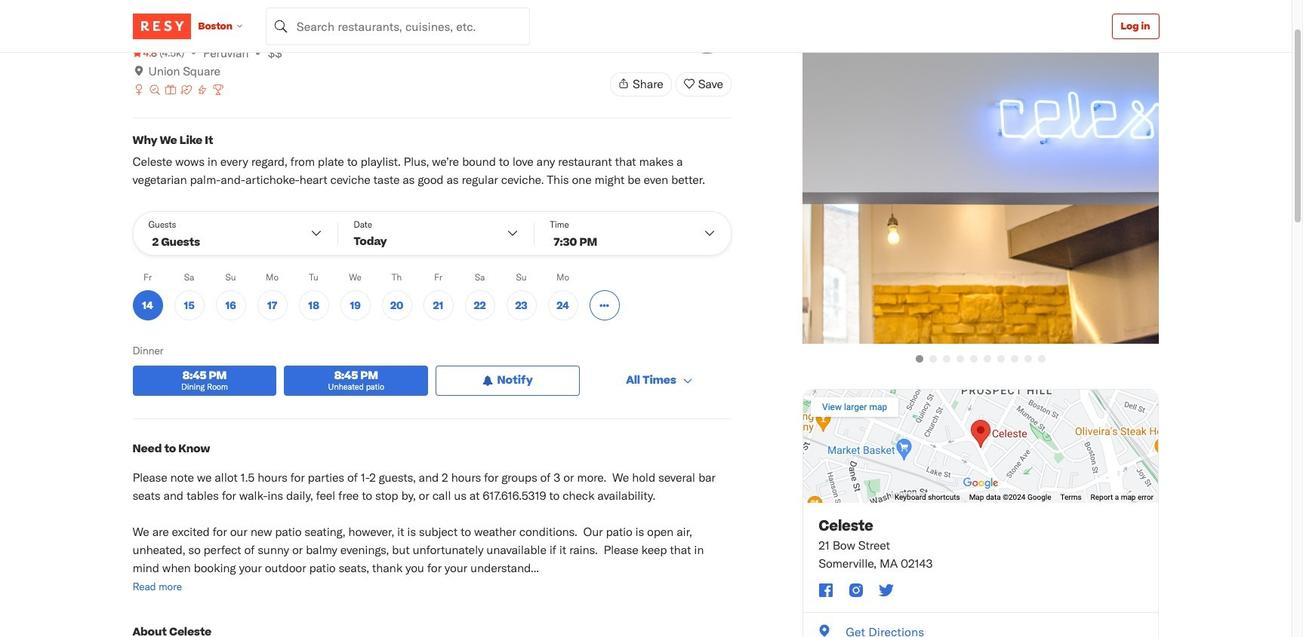 Task type: describe. For each thing, give the bounding box(es) containing it.
Search restaurants, cuisines, etc. text field
[[266, 7, 530, 45]]



Task type: locate. For each thing, give the bounding box(es) containing it.
4.8 out of 5 stars image
[[133, 45, 157, 60]]

None field
[[266, 7, 530, 45]]



